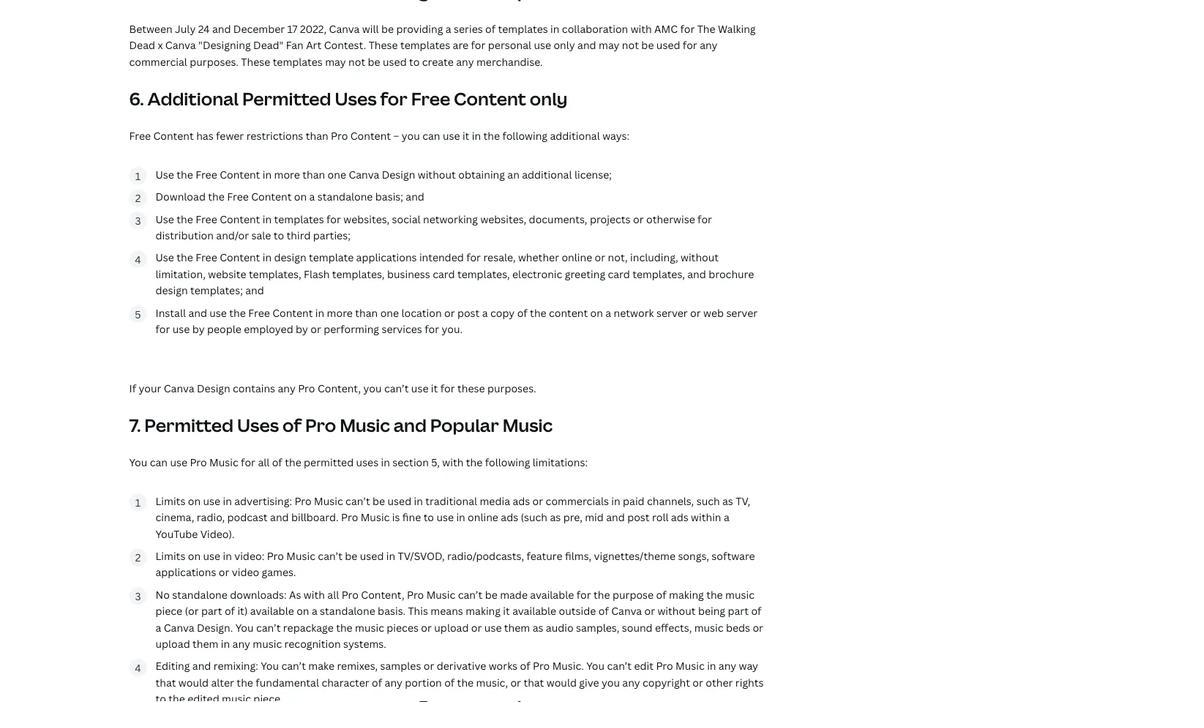 Task type: locate. For each thing, give the bounding box(es) containing it.
it up obtaining in the left of the page
[[463, 129, 470, 143]]

0 vertical spatial online
[[562, 251, 593, 264]]

use inside use the free content in design template applications intended for resale, whether online or not, including, without limitation, website templates, flash templates, business card templates, electronic greeting card templates, and brochure design templates; and
[[156, 251, 174, 264]]

walking
[[718, 22, 756, 36]]

design down third on the left
[[274, 251, 307, 264]]

used inside limits on use in video: pro music can't be used in tv/svod, radio/podcasts, feature films, vignettes/theme songs, software applications or video games.
[[360, 549, 384, 563]]

not down contest.
[[349, 55, 366, 69]]

can right the – on the left of page
[[423, 129, 440, 143]]

content,
[[318, 381, 361, 395], [361, 588, 405, 602]]

5,
[[432, 456, 440, 469]]

2 card from the left
[[608, 267, 630, 281]]

0 vertical spatial design
[[274, 251, 307, 264]]

0 horizontal spatial all
[[258, 456, 270, 469]]

templates inside use the free content in templates for websites, social networking websites, documents, projects or otherwise for distribution and/or sale to third parties;
[[274, 212, 324, 226]]

it
[[463, 129, 470, 143], [431, 381, 438, 395], [503, 604, 510, 618]]

recognition
[[285, 637, 341, 651]]

1 horizontal spatial applications
[[356, 251, 417, 264]]

collaboration
[[562, 22, 629, 36]]

in down design.
[[221, 637, 230, 651]]

on inside install and use the free content in more than one location or post a copy of the content on a network server or web server for use by people employed by or performing services for you.
[[591, 306, 603, 320]]

to inside limits on use in advertising: pro music can't be used in traditional media ads or commercials in paid channels, such as tv, cinema, radio, podcast and billboard. pro music is fine to use in online ads (such as pre, mid and post roll ads within a youtube video).
[[424, 510, 434, 524]]

1 vertical spatial content,
[[361, 588, 405, 602]]

2 that from the left
[[524, 676, 544, 689]]

a inside limits on use in advertising: pro music can't be used in traditional media ads or commercials in paid channels, such as tv, cinema, radio, podcast and billboard. pro music is fine to use in online ads (such as pre, mid and post roll ads within a youtube video).
[[724, 510, 730, 524]]

music up means
[[427, 588, 456, 602]]

pro up permitted
[[305, 413, 336, 437]]

use inside between july 24 and december 17 2022, canva will be providing a series of templates in collaboration with amc for the walking dead x canva "designing dead" fan art contest. these templates are for personal use only and may not be used for any commercial purposes. these templates may not be used to create any merchandise.
[[534, 38, 551, 52]]

free content has fewer restrictions than pro content – you can use it in the following additional ways:
[[129, 129, 630, 143]]

post inside limits on use in advertising: pro music can't be used in traditional media ads or commercials in paid channels, such as tv, cinema, radio, podcast and billboard. pro music is fine to use in online ads (such as pre, mid and post roll ads within a youtube video).
[[628, 510, 650, 524]]

them down made
[[504, 620, 530, 634]]

online
[[562, 251, 593, 264], [468, 510, 499, 524]]

1 horizontal spatial one
[[381, 306, 399, 320]]

the up obtaining in the left of the page
[[484, 129, 500, 143]]

making up being
[[669, 588, 704, 602]]

music up limitations:
[[503, 413, 553, 437]]

2 use from the top
[[156, 212, 174, 226]]

available down made
[[513, 604, 557, 618]]

media
[[480, 494, 510, 508]]

2 horizontal spatial with
[[631, 22, 652, 36]]

only inside between july 24 and december 17 2022, canva will be providing a series of templates in collaboration with amc for the walking dead x canva "designing dead" fan art contest. these templates are for personal use only and may not be used for any commercial purposes. these templates may not be used to create any merchandise.
[[554, 38, 575, 52]]

feature
[[527, 549, 563, 563]]

for left resale,
[[467, 251, 481, 264]]

templates down providing
[[401, 38, 450, 52]]

2 horizontal spatial you
[[602, 676, 620, 689]]

1 vertical spatial online
[[468, 510, 499, 524]]

following up the an
[[503, 129, 548, 143]]

1 that from the left
[[156, 676, 176, 689]]

content, inside no standalone downloads: as with all pro content, pro music can't be made available for the purpose of making the music piece (or part of it) available on a standalone basis. this means making it available outside of canva or without being part of a canva design. you can't repackage the music pieces or upload or use them as audio samples, sound effects, music beds or upload them in any music recognition systems.
[[361, 588, 405, 602]]

1 use from the top
[[156, 167, 174, 181]]

0 horizontal spatial card
[[433, 267, 455, 281]]

these down dead"
[[241, 55, 270, 69]]

0 vertical spatial uses
[[335, 87, 377, 111]]

2 vertical spatial with
[[304, 588, 325, 602]]

edit
[[635, 659, 654, 673]]

the left edited
[[169, 692, 185, 702]]

downloads:
[[230, 588, 287, 602]]

1 vertical spatial one
[[381, 306, 399, 320]]

1 horizontal spatial as
[[550, 510, 561, 524]]

1 vertical spatial uses
[[237, 413, 279, 437]]

or inside limits on use in advertising: pro music can't be used in traditional media ads or commercials in paid channels, such as tv, cinema, radio, podcast and billboard. pro music is fine to use in online ads (such as pre, mid and post roll ads within a youtube video).
[[533, 494, 544, 508]]

of right series
[[486, 22, 496, 36]]

such
[[697, 494, 720, 508]]

1 templates, from the left
[[249, 267, 301, 281]]

limits inside limits on use in video: pro music can't be used in tv/svod, radio/podcasts, feature films, vignettes/theme songs, software applications or video games.
[[156, 549, 186, 563]]

for inside use the free content in design template applications intended for resale, whether online or not, including, without limitation, website templates, flash templates, business card templates, electronic greeting card templates, and brochure design templates; and
[[467, 251, 481, 264]]

without left obtaining in the left of the page
[[418, 167, 456, 181]]

and up "designing
[[212, 22, 231, 36]]

of up samples,
[[599, 604, 609, 618]]

1 horizontal spatial online
[[562, 251, 593, 264]]

pro up 7. permitted uses of pro music and popular music on the left bottom
[[298, 381, 315, 395]]

online down media
[[468, 510, 499, 524]]

piece
[[156, 604, 182, 618]]

1 horizontal spatial server
[[727, 306, 758, 320]]

cinema,
[[156, 510, 194, 524]]

to inside use the free content in templates for websites, social networking websites, documents, projects or otherwise for distribution and/or sale to third parties;
[[274, 228, 284, 242]]

use for use the free content in templates for websites, social networking websites, documents, projects or otherwise for distribution and/or sale to third parties;
[[156, 212, 174, 226]]

samples,
[[576, 620, 620, 634]]

use up cinema,
[[170, 456, 187, 469]]

music,
[[476, 676, 508, 689]]

websites, down basis;
[[344, 212, 390, 226]]

in down traditional
[[457, 510, 466, 524]]

music inside editing and remixing: you can't make remixes, samples or derivative works of pro music. you can't edit pro music in any way that would alter the fundamental character of any portion of the music, or that would give you any copyright or other rights to the edited music piece.
[[676, 659, 705, 673]]

audio
[[546, 620, 574, 634]]

0 vertical spatial purposes.
[[190, 55, 239, 69]]

1 vertical spatial as
[[550, 510, 561, 524]]

post inside install and use the free content in more than one location or post a copy of the content on a network server or web server for use by people employed by or performing services for you.
[[458, 306, 480, 320]]

0 vertical spatial limits
[[156, 494, 186, 508]]

in inside between july 24 and december 17 2022, canva will be providing a series of templates in collaboration with amc for the walking dead x canva "designing dead" fan art contest. these templates are for personal use only and may not be used for any commercial purposes. these templates may not be used to create any merchandise.
[[551, 22, 560, 36]]

part
[[201, 604, 222, 618], [728, 604, 749, 618]]

use right personal
[[534, 38, 551, 52]]

pro
[[331, 129, 348, 143], [298, 381, 315, 395], [305, 413, 336, 437], [190, 456, 207, 469], [295, 494, 312, 508], [341, 510, 358, 524], [267, 549, 284, 563], [342, 588, 359, 602], [407, 588, 424, 602], [533, 659, 550, 673], [656, 659, 674, 673]]

limits on use in advertising: pro music can't be used in traditional media ads or commercials in paid channels, such as tv, cinema, radio, podcast and billboard. pro music is fine to use in online ads (such as pre, mid and post roll ads within a youtube video).
[[156, 494, 751, 541]]

dead
[[129, 38, 155, 52]]

1 vertical spatial without
[[681, 251, 719, 264]]

you
[[402, 129, 420, 143], [364, 381, 382, 395], [602, 676, 620, 689]]

people
[[207, 322, 242, 336]]

design
[[274, 251, 307, 264], [156, 283, 188, 297]]

projects
[[590, 212, 631, 226]]

you inside editing and remixing: you can't make remixes, samples or derivative works of pro music. you can't edit pro music in any way that would alter the fundamental character of any portion of the music, or that would give you any copyright or other rights to the edited music piece.
[[602, 676, 620, 689]]

limitations:
[[533, 456, 588, 469]]

free down 6.
[[129, 129, 151, 143]]

is
[[392, 510, 400, 524]]

1 vertical spatial permitted
[[145, 413, 234, 437]]

free
[[411, 87, 451, 111], [129, 129, 151, 143], [196, 167, 217, 181], [227, 190, 249, 204], [196, 212, 217, 226], [196, 251, 217, 264], [248, 306, 270, 320]]

online inside limits on use in advertising: pro music can't be used in traditional media ads or commercials in paid channels, such as tv, cinema, radio, podcast and billboard. pro music is fine to use in online ads (such as pre, mid and post roll ads within a youtube video).
[[468, 510, 499, 524]]

in up other
[[708, 659, 717, 673]]

0 vertical spatial applications
[[356, 251, 417, 264]]

give
[[580, 676, 599, 689]]

in up sale
[[263, 212, 272, 226]]

use up distribution
[[156, 212, 174, 226]]

music down alter
[[222, 692, 251, 702]]

or right projects
[[633, 212, 644, 226]]

them
[[504, 620, 530, 634], [193, 637, 219, 651]]

0 vertical spatial these
[[369, 38, 398, 52]]

these
[[458, 381, 485, 395]]

free inside use the free content in templates for websites, social networking websites, documents, projects or otherwise for distribution and/or sale to third parties;
[[196, 212, 217, 226]]

0 vertical spatial with
[[631, 22, 652, 36]]

0 vertical spatial can
[[423, 129, 440, 143]]

1 vertical spatial design
[[156, 283, 188, 297]]

with inside no standalone downloads: as with all pro content, pro music can't be made available for the purpose of making the music piece (or part of it) available on a standalone basis. this means making it available outside of canva or without being part of a canva design. you can't repackage the music pieces or upload or use them as audio samples, sound effects, music beds or upload them in any music recognition systems.
[[304, 588, 325, 602]]

additional right the an
[[522, 167, 572, 181]]

websites,
[[344, 212, 390, 226], [481, 212, 527, 226]]

1 vertical spatial these
[[241, 55, 270, 69]]

effects,
[[655, 620, 692, 634]]

can't inside limits on use in video: pro music can't be used in tv/svod, radio/podcasts, feature films, vignettes/theme songs, software applications or video games.
[[318, 549, 343, 563]]

ways:
[[603, 129, 630, 143]]

the up distribution
[[177, 212, 193, 226]]

the up systems.
[[336, 620, 353, 634]]

on right the content
[[591, 306, 603, 320]]

0 vertical spatial content,
[[318, 381, 361, 395]]

contest.
[[324, 38, 366, 52]]

use inside use the free content in templates for websites, social networking websites, documents, projects or otherwise for distribution and/or sale to third parties;
[[156, 212, 174, 226]]

0 vertical spatial standalone
[[318, 190, 373, 204]]

part up design.
[[201, 604, 222, 618]]

0 horizontal spatial purposes.
[[190, 55, 239, 69]]

1 vertical spatial post
[[628, 510, 650, 524]]

popular
[[430, 413, 499, 437]]

0 horizontal spatial that
[[156, 676, 176, 689]]

or up derivative
[[472, 620, 482, 634]]

0 horizontal spatial upload
[[156, 637, 190, 651]]

content
[[454, 87, 527, 111], [153, 129, 194, 143], [351, 129, 391, 143], [220, 167, 260, 181], [251, 190, 292, 204], [220, 212, 260, 226], [220, 251, 260, 264], [273, 306, 313, 320]]

made
[[500, 588, 528, 602]]

0 vertical spatial without
[[418, 167, 456, 181]]

any down edit
[[623, 676, 641, 689]]

portion
[[405, 676, 442, 689]]

2 vertical spatial you
[[602, 676, 620, 689]]

to right sale
[[274, 228, 284, 242]]

template
[[309, 251, 354, 264]]

1 vertical spatial not
[[349, 55, 366, 69]]

remixing:
[[214, 659, 258, 673]]

with right the as
[[304, 588, 325, 602]]

post up you. on the top of the page
[[458, 306, 480, 320]]

2 limits from the top
[[156, 549, 186, 563]]

1 vertical spatial purposes.
[[488, 381, 537, 395]]

content inside use the free content in templates for websites, social networking websites, documents, projects or otherwise for distribution and/or sale to third parties;
[[220, 212, 260, 226]]

in inside install and use the free content in more than one location or post a copy of the content on a network server or web server for use by people employed by or performing services for you.
[[316, 306, 325, 320]]

1 horizontal spatial by
[[296, 322, 308, 336]]

1 by from the left
[[192, 322, 205, 336]]

1 horizontal spatial permitted
[[242, 87, 331, 111]]

permitted up restrictions
[[242, 87, 331, 111]]

you can use pro music for all of the permitted uses in section 5, with the following limitations:
[[129, 456, 588, 469]]

online inside use the free content in design template applications intended for resale, whether online or not, including, without limitation, website templates, flash templates, business card templates, electronic greeting card templates, and brochure design templates; and
[[562, 251, 593, 264]]

1 limits from the top
[[156, 494, 186, 508]]

of right being
[[752, 604, 762, 618]]

on down the youtube
[[188, 549, 201, 563]]

0 vertical spatial as
[[723, 494, 734, 508]]

on up radio,
[[188, 494, 201, 508]]

radio/podcasts,
[[447, 549, 524, 563]]

applications
[[356, 251, 417, 264], [156, 565, 216, 579]]

limits inside limits on use in advertising: pro music can't be used in traditional media ads or commercials in paid channels, such as tv, cinema, radio, podcast and billboard. pro music is fine to use in online ads (such as pre, mid and post roll ads within a youtube video).
[[156, 494, 186, 508]]

one
[[328, 167, 346, 181], [381, 306, 399, 320]]

upload up 'editing'
[[156, 637, 190, 651]]

limits for limits on use in advertising: pro music can't be used in traditional media ads or commercials in paid channels, such as tv, cinema, radio, podcast and billboard. pro music is fine to use in online ads (such as pre, mid and post roll ads within a youtube video).
[[156, 494, 186, 508]]

6. additional permitted uses for free content only
[[129, 87, 568, 111]]

1 card from the left
[[433, 267, 455, 281]]

1 vertical spatial all
[[328, 588, 339, 602]]

part up beds
[[728, 604, 749, 618]]

free up download on the left of the page
[[196, 167, 217, 181]]

any
[[700, 38, 718, 52], [456, 55, 474, 69], [278, 381, 296, 395], [233, 637, 250, 651], [719, 659, 737, 673], [385, 676, 403, 689], [623, 676, 641, 689]]

fan
[[286, 38, 304, 52]]

the up outside at bottom
[[594, 588, 610, 602]]

this
[[408, 604, 428, 618]]

a right the within
[[724, 510, 730, 524]]

–
[[394, 129, 399, 143]]

install and use the free content in more than one location or post a copy of the content on a network server or web server for use by people employed by or performing services for you.
[[156, 306, 758, 336]]

1 vertical spatial upload
[[156, 637, 190, 651]]

whether
[[518, 251, 560, 264]]

making down made
[[466, 604, 501, 618]]

1 vertical spatial use
[[156, 212, 174, 226]]

with
[[631, 22, 652, 36], [443, 456, 464, 469], [304, 588, 325, 602]]

distribution
[[156, 228, 214, 242]]

1 vertical spatial than
[[303, 167, 325, 181]]

0 vertical spatial making
[[669, 588, 704, 602]]

design up basis;
[[382, 167, 415, 181]]

1 horizontal spatial design
[[274, 251, 307, 264]]

use
[[156, 167, 174, 181], [156, 212, 174, 226], [156, 251, 174, 264]]

than up performing
[[355, 306, 378, 320]]

card down intended
[[433, 267, 455, 281]]

purposes. down "designing
[[190, 55, 239, 69]]

copyright
[[643, 676, 691, 689]]

the up "limitation,"
[[177, 251, 193, 264]]

limits
[[156, 494, 186, 508], [156, 549, 186, 563]]

for right otherwise
[[698, 212, 713, 226]]

1 vertical spatial can
[[150, 456, 168, 469]]

additional
[[550, 129, 600, 143], [522, 167, 572, 181]]

in inside no standalone downloads: as with all pro content, pro music can't be made available for the purpose of making the music piece (or part of it) available on a standalone basis. this means making it available outside of canva or without being part of a canva design. you can't repackage the music pieces or upload or use them as audio samples, sound effects, music beds or upload them in any music recognition systems.
[[221, 637, 230, 651]]

would
[[179, 676, 209, 689], [547, 676, 577, 689]]

software
[[712, 549, 756, 563]]

2 vertical spatial without
[[658, 604, 696, 618]]

server right web
[[727, 306, 758, 320]]

0 horizontal spatial not
[[349, 55, 366, 69]]

documents,
[[529, 212, 588, 226]]

on inside no standalone downloads: as with all pro content, pro music can't be made available for the purpose of making the music piece (or part of it) available on a standalone basis. this means making it available outside of canva or without being part of a canva design. you can't repackage the music pieces or upload or use them as audio samples, sound effects, music beds or upload them in any music recognition systems.
[[297, 604, 309, 618]]

permitted down your
[[145, 413, 234, 437]]

employed
[[244, 322, 293, 336]]

1 vertical spatial applications
[[156, 565, 216, 579]]

one up services
[[381, 306, 399, 320]]

be
[[381, 22, 394, 36], [642, 38, 654, 52], [368, 55, 381, 69], [373, 494, 385, 508], [345, 549, 358, 563], [485, 588, 498, 602]]

2 part from the left
[[728, 604, 749, 618]]

0 horizontal spatial part
[[201, 604, 222, 618]]

0 vertical spatial you
[[402, 129, 420, 143]]

section
[[393, 456, 429, 469]]

4 templates, from the left
[[633, 267, 685, 281]]

0 horizontal spatial websites,
[[344, 212, 390, 226]]

uses
[[356, 456, 379, 469]]

2 by from the left
[[296, 322, 308, 336]]

1 horizontal spatial card
[[608, 267, 630, 281]]

radio,
[[197, 510, 225, 524]]

you up the fundamental
[[261, 659, 279, 673]]

or left web
[[691, 306, 701, 320]]

series
[[454, 22, 483, 36]]

card
[[433, 267, 455, 281], [608, 267, 630, 281]]

video
[[232, 565, 259, 579]]

0 horizontal spatial post
[[458, 306, 480, 320]]

for
[[681, 22, 695, 36], [471, 38, 486, 52], [683, 38, 698, 52], [381, 87, 408, 111], [327, 212, 341, 226], [698, 212, 713, 226], [467, 251, 481, 264], [156, 322, 170, 336], [425, 322, 439, 336], [441, 381, 455, 395], [241, 456, 256, 469], [577, 588, 591, 602]]

one inside install and use the free content in more than one location or post a copy of the content on a network server or web server for use by people employed by or performing services for you.
[[381, 306, 399, 320]]

purposes. right these
[[488, 381, 537, 395]]

1 vertical spatial limits
[[156, 549, 186, 563]]

for inside no standalone downloads: as with all pro content, pro music can't be made available for the purpose of making the music piece (or part of it) available on a standalone basis. this means making it available outside of canva or without being part of a canva design. you can't repackage the music pieces or upload or use them as audio samples, sound effects, music beds or upload them in any music recognition systems.
[[577, 588, 591, 602]]

create
[[422, 55, 454, 69]]

1 horizontal spatial that
[[524, 676, 544, 689]]

0 horizontal spatial it
[[431, 381, 438, 395]]

the inside use the free content in design template applications intended for resale, whether online or not, including, without limitation, website templates, flash templates, business card templates, electronic greeting card templates, and brochure design templates; and
[[177, 251, 193, 264]]

the down derivative
[[457, 676, 474, 689]]

advertising:
[[234, 494, 292, 508]]

on inside limits on use in advertising: pro music can't be used in traditional media ads or commercials in paid channels, such as tv, cinema, radio, podcast and billboard. pro music is fine to use in online ads (such as pre, mid and post roll ads within a youtube video).
[[188, 494, 201, 508]]

edited
[[188, 692, 219, 702]]

3 use from the top
[[156, 251, 174, 264]]

2 horizontal spatial as
[[723, 494, 734, 508]]

it down made
[[503, 604, 510, 618]]

1 horizontal spatial upload
[[434, 620, 469, 634]]

2 vertical spatial than
[[355, 306, 378, 320]]

0 vertical spatial permitted
[[242, 87, 331, 111]]

1 horizontal spatial websites,
[[481, 212, 527, 226]]

billboard.
[[291, 510, 339, 524]]

0 vertical spatial it
[[463, 129, 470, 143]]

0 vertical spatial post
[[458, 306, 480, 320]]

in up obtaining in the left of the page
[[472, 129, 481, 143]]

following
[[503, 129, 548, 143], [485, 456, 531, 469]]

of inside install and use the free content in more than one location or post a copy of the content on a network server or web server for use by people employed by or performing services for you.
[[517, 306, 528, 320]]

and inside install and use the free content in more than one location or post a copy of the content on a network server or web server for use by people employed by or performing services for you.
[[188, 306, 207, 320]]

1 websites, from the left
[[344, 212, 390, 226]]

uses down contains
[[237, 413, 279, 437]]

not down collaboration
[[622, 38, 639, 52]]

you inside no standalone downloads: as with all pro content, pro music can't be made available for the purpose of making the music piece (or part of it) available on a standalone basis. this means making it available outside of canva or without being part of a canva design. you can't repackage the music pieces or upload or use them as audio samples, sound effects, music beds or upload them in any music recognition systems.
[[236, 620, 254, 634]]

applications inside limits on use in video: pro music can't be used in tv/svod, radio/podcasts, feature films, vignettes/theme songs, software applications or video games.
[[156, 565, 216, 579]]

with right 5,
[[443, 456, 464, 469]]

art
[[306, 38, 322, 52]]

them down design.
[[193, 637, 219, 651]]

use
[[534, 38, 551, 52], [443, 129, 460, 143], [210, 306, 227, 320], [173, 322, 190, 336], [411, 381, 429, 395], [170, 456, 187, 469], [203, 494, 220, 508], [437, 510, 454, 524], [203, 549, 220, 563], [485, 620, 502, 634]]

for down install
[[156, 322, 170, 336]]

design down "limitation,"
[[156, 283, 188, 297]]

without
[[418, 167, 456, 181], [681, 251, 719, 264], [658, 604, 696, 618]]

1 vertical spatial with
[[443, 456, 464, 469]]

as inside no standalone downloads: as with all pro content, pro music can't be made available for the purpose of making the music piece (or part of it) available on a standalone basis. this means making it available outside of canva or without being part of a canva design. you can't repackage the music pieces or upload or use them as audio samples, sound effects, music beds or upload them in any music recognition systems.
[[533, 620, 544, 634]]

0 vertical spatial one
[[328, 167, 346, 181]]

2 would from the left
[[547, 676, 577, 689]]

0 horizontal spatial as
[[533, 620, 544, 634]]

2 vertical spatial use
[[156, 251, 174, 264]]

0 horizontal spatial these
[[241, 55, 270, 69]]

with inside between july 24 and december 17 2022, canva will be providing a series of templates in collaboration with amc for the walking dead x canva "designing dead" fan art contest. these templates are for personal use only and may not be used for any commercial purposes. these templates may not be used to create any merchandise.
[[631, 22, 652, 36]]

2 vertical spatial it
[[503, 604, 510, 618]]

1 would from the left
[[179, 676, 209, 689]]

0 horizontal spatial by
[[192, 322, 205, 336]]

1 horizontal spatial can
[[423, 129, 440, 143]]

purposes. inside between july 24 and december 17 2022, canva will be providing a series of templates in collaboration with amc for the walking dead x canva "designing dead" fan art contest. these templates are for personal use only and may not be used for any commercial purposes. these templates may not be used to create any merchandise.
[[190, 55, 239, 69]]

the down the remixing:
[[237, 676, 253, 689]]

a down 'piece'
[[156, 620, 161, 634]]

card down "not,"
[[608, 267, 630, 281]]

1 vertical spatial following
[[485, 456, 531, 469]]

0 vertical spatial all
[[258, 456, 270, 469]]

any right contains
[[278, 381, 296, 395]]

1 horizontal spatial all
[[328, 588, 339, 602]]

0 vertical spatial only
[[554, 38, 575, 52]]

in down sale
[[263, 251, 272, 264]]

1 vertical spatial them
[[193, 637, 219, 651]]

3 templates, from the left
[[458, 267, 510, 281]]

post down 'paid'
[[628, 510, 650, 524]]

standalone up parties;
[[318, 190, 373, 204]]

these down "will"
[[369, 38, 398, 52]]

music up beds
[[726, 588, 755, 602]]

1 vertical spatial more
[[327, 306, 353, 320]]

resale,
[[484, 251, 516, 264]]

no standalone downloads: as with all pro content, pro music can't be made available for the purpose of making the music piece (or part of it) available on a standalone basis. this means making it available outside of canva or without being part of a canva design. you can't repackage the music pieces or upload or use them as audio samples, sound effects, music beds or upload them in any music recognition systems.
[[156, 588, 764, 651]]

to
[[409, 55, 420, 69], [274, 228, 284, 242], [424, 510, 434, 524], [156, 692, 166, 702]]

pro up copyright
[[656, 659, 674, 673]]



Task type: vqa. For each thing, say whether or not it's contained in the screenshot.
Content, to the bottom
yes



Task type: describe. For each thing, give the bounding box(es) containing it.
services
[[382, 322, 422, 336]]

and/or
[[216, 228, 249, 242]]

parties;
[[313, 228, 351, 242]]

your
[[139, 381, 161, 395]]

canva up basis;
[[349, 167, 380, 181]]

songs,
[[678, 549, 710, 563]]

content inside use the free content in design template applications intended for resale, whether online or not, including, without limitation, website templates, flash templates, business card templates, electronic greeting card templates, and brochure design templates; and
[[220, 251, 260, 264]]

pro right billboard.
[[341, 510, 358, 524]]

any down are on the left
[[456, 55, 474, 69]]

use for use the free content in more than one canva design without obtaining an additional license;
[[156, 167, 174, 181]]

music inside limits on use in video: pro music can't be used in tv/svod, radio/podcasts, feature films, vignettes/theme songs, software applications or video games.
[[287, 549, 316, 563]]

be inside limits on use in video: pro music can't be used in tv/svod, radio/podcasts, feature films, vignettes/theme songs, software applications or video games.
[[345, 549, 358, 563]]

1 horizontal spatial you
[[402, 129, 420, 143]]

not,
[[608, 251, 628, 264]]

use for use the free content in design template applications intended for resale, whether online or not, including, without limitation, website templates, flash templates, business card templates, electronic greeting card templates, and brochure design templates; and
[[156, 251, 174, 264]]

and down advertising:
[[270, 510, 289, 524]]

other
[[706, 676, 733, 689]]

of down if your canva design contains any pro content, you can't use it for these purposes.
[[283, 413, 302, 437]]

in up fine on the bottom of the page
[[414, 494, 423, 508]]

podcast
[[227, 510, 268, 524]]

a inside between july 24 and december 17 2022, canva will be providing a series of templates in collaboration with amc for the walking dead x canva "designing dead" fan art contest. these templates are for personal use only and may not be used for any commercial purposes. these templates may not be used to create any merchandise.
[[446, 22, 452, 36]]

17
[[288, 22, 298, 36]]

for right are on the left
[[471, 38, 486, 52]]

no
[[156, 588, 170, 602]]

or up you. on the top of the page
[[444, 306, 455, 320]]

1 horizontal spatial not
[[622, 38, 639, 52]]

0 vertical spatial upload
[[434, 620, 469, 634]]

in right uses
[[381, 456, 390, 469]]

mid
[[585, 510, 604, 524]]

or left other
[[693, 676, 704, 689]]

merchandise.
[[477, 55, 543, 69]]

0 horizontal spatial more
[[274, 167, 300, 181]]

the right download on the left of the page
[[208, 190, 225, 204]]

0 horizontal spatial them
[[193, 637, 219, 651]]

ads down media
[[501, 510, 519, 524]]

a left copy
[[482, 306, 488, 320]]

any up other
[[719, 659, 737, 673]]

including,
[[631, 251, 679, 264]]

can't down services
[[384, 381, 409, 395]]

for left the
[[681, 22, 695, 36]]

used inside limits on use in advertising: pro music can't be used in traditional media ads or commercials in paid channels, such as tv, cinema, radio, podcast and billboard. pro music is fine to use in online ads (such as pre, mid and post roll ads within a youtube video).
[[388, 494, 412, 508]]

all inside no standalone downloads: as with all pro content, pro music can't be made available for the purpose of making the music piece (or part of it) available on a standalone basis. this means making it available outside of canva or without being part of a canva design. you can't repackage the music pieces or upload or use them as audio samples, sound effects, music beds or upload them in any music recognition systems.
[[328, 588, 339, 602]]

0 horizontal spatial making
[[466, 604, 501, 618]]

december
[[233, 22, 285, 36]]

or up "sound"
[[645, 604, 655, 618]]

1 part from the left
[[201, 604, 222, 618]]

1 horizontal spatial design
[[382, 167, 415, 181]]

dead"
[[253, 38, 284, 52]]

and down collaboration
[[578, 38, 597, 52]]

1 horizontal spatial these
[[369, 38, 398, 52]]

derivative
[[437, 659, 486, 673]]

between july 24 and december 17 2022, canva will be providing a series of templates in collaboration with amc for the walking dead x canva "designing dead" fan art contest. these templates are for personal use only and may not be used for any commercial purposes. these templates may not be used to create any merchandise.
[[129, 22, 756, 69]]

or down the this
[[421, 620, 432, 634]]

and right mid
[[607, 510, 625, 524]]

free inside use the free content in design template applications intended for resale, whether online or not, including, without limitation, website templates, flash templates, business card templates, electronic greeting card templates, and brochure design templates; and
[[196, 251, 217, 264]]

1 horizontal spatial them
[[504, 620, 530, 634]]

within
[[691, 510, 722, 524]]

or up portion
[[424, 659, 435, 673]]

basis;
[[376, 190, 403, 204]]

you down 7.
[[129, 456, 147, 469]]

1 horizontal spatial it
[[463, 129, 470, 143]]

the left the content
[[530, 306, 547, 320]]

0 vertical spatial following
[[503, 129, 548, 143]]

music left is
[[361, 510, 390, 524]]

can't inside limits on use in advertising: pro music can't be used in traditional media ads or commercials in paid channels, such as tv, cinema, radio, podcast and billboard. pro music is fine to use in online ads (such as pre, mid and post roll ads within a youtube video).
[[346, 494, 370, 508]]

design.
[[197, 620, 233, 634]]

use up obtaining in the left of the page
[[443, 129, 460, 143]]

canva right your
[[164, 381, 194, 395]]

pro inside limits on use in video: pro music can't be used in tv/svod, radio/podcasts, feature films, vignettes/theme songs, software applications or video games.
[[267, 549, 284, 563]]

rights
[[736, 676, 764, 689]]

1 horizontal spatial making
[[669, 588, 704, 602]]

fundamental
[[256, 676, 319, 689]]

tv,
[[736, 494, 751, 508]]

1 server from the left
[[657, 306, 688, 320]]

or inside use the free content in templates for websites, social networking websites, documents, projects or otherwise for distribution and/or sale to third parties;
[[633, 212, 644, 226]]

and down website
[[245, 283, 264, 297]]

1 vertical spatial design
[[197, 381, 230, 395]]

0 horizontal spatial you
[[364, 381, 382, 395]]

flash
[[304, 267, 330, 281]]

on up third on the left
[[294, 190, 307, 204]]

without inside no standalone downloads: as with all pro content, pro music can't be made available for the purpose of making the music piece (or part of it) available on a standalone basis. this means making it available outside of canva or without being part of a canva design. you can't repackage the music pieces or upload or use them as audio samples, sound effects, music beds or upload them in any music recognition systems.
[[658, 604, 696, 618]]

2 websites, from the left
[[481, 212, 527, 226]]

of right purpose
[[657, 588, 667, 602]]

it)
[[238, 604, 248, 618]]

you up give
[[587, 659, 605, 673]]

pro up systems.
[[342, 588, 359, 602]]

and up "section"
[[394, 413, 427, 437]]

ads down channels,
[[671, 510, 689, 524]]

pieces
[[387, 620, 419, 634]]

sale
[[252, 228, 271, 242]]

7. permitted uses of pro music and popular music
[[129, 413, 553, 437]]

x
[[158, 38, 163, 52]]

for up the – on the left of page
[[381, 87, 408, 111]]

permitted
[[304, 456, 354, 469]]

of left it)
[[225, 604, 235, 618]]

1 horizontal spatial uses
[[335, 87, 377, 111]]

films,
[[565, 549, 592, 563]]

use up radio,
[[203, 494, 220, 508]]

content inside install and use the free content in more than one location or post a copy of the content on a network server or web server for use by people employed by or performing services for you.
[[273, 306, 313, 320]]

than inside install and use the free content in more than one location or post a copy of the content on a network server or web server for use by people employed by or performing services for you.
[[355, 306, 378, 320]]

free down create
[[411, 87, 451, 111]]

in left 'paid'
[[612, 494, 621, 508]]

(or
[[185, 604, 199, 618]]

ads up (such
[[513, 494, 530, 508]]

paid
[[623, 494, 645, 508]]

and up social
[[406, 190, 425, 204]]

additional
[[148, 87, 239, 111]]

canva down 'piece'
[[164, 620, 195, 634]]

use inside no standalone downloads: as with all pro content, pro music can't be made available for the purpose of making the music piece (or part of it) available on a standalone basis. this means making it available outside of canva or without being part of a canva design. you can't repackage the music pieces or upload or use them as audio samples, sound effects, music beds or upload them in any music recognition systems.
[[485, 620, 502, 634]]

use the free content in design template applications intended for resale, whether online or not, including, without limitation, website templates, flash templates, business card templates, electronic greeting card templates, and brochure design templates; and
[[156, 251, 755, 297]]

restrictions
[[247, 129, 303, 143]]

0 vertical spatial than
[[306, 129, 329, 143]]

video).
[[201, 527, 235, 541]]

has
[[196, 129, 214, 143]]

0 horizontal spatial permitted
[[145, 413, 234, 437]]

the down popular
[[466, 456, 483, 469]]

content
[[549, 306, 588, 320]]

content up sale
[[251, 190, 292, 204]]

1 vertical spatial only
[[530, 87, 568, 111]]

content left "has"
[[153, 129, 194, 143]]

2 templates, from the left
[[332, 267, 385, 281]]

limits for limits on use in video: pro music can't be used in tv/svod, radio/podcasts, feature films, vignettes/theme songs, software applications or video games.
[[156, 549, 186, 563]]

for down location
[[425, 322, 439, 336]]

samples
[[380, 659, 421, 673]]

0 vertical spatial additional
[[550, 129, 600, 143]]

use the free content in more than one canva design without obtaining an additional license;
[[156, 167, 612, 181]]

the up people
[[229, 306, 246, 320]]

templates up personal
[[498, 22, 548, 36]]

any down samples
[[385, 676, 403, 689]]

"designing
[[199, 38, 251, 52]]

or down "works"
[[511, 676, 521, 689]]

music up billboard.
[[314, 494, 343, 508]]

a up third on the left
[[309, 190, 315, 204]]

in left tv/svod,
[[387, 549, 396, 563]]

0 horizontal spatial design
[[156, 283, 188, 297]]

and inside editing and remixing: you can't make remixes, samples or derivative works of pro music. you can't edit pro music in any way that would alter the fundamental character of any portion of the music, or that would give you any copyright or other rights to the edited music piece.
[[192, 659, 211, 673]]

music inside editing and remixing: you can't make remixes, samples or derivative works of pro music. you can't edit pro music in any way that would alter the fundamental character of any portion of the music, or that would give you any copyright or other rights to the edited music piece.
[[222, 692, 251, 702]]

obtaining
[[459, 167, 505, 181]]

commercials
[[546, 494, 609, 508]]

2 server from the left
[[727, 306, 758, 320]]

works
[[489, 659, 518, 673]]

used down providing
[[383, 55, 407, 69]]

the
[[698, 22, 716, 36]]

purpose
[[613, 588, 654, 602]]

free inside install and use the free content in more than one location or post a copy of the content on a network server or web server for use by people employed by or performing services for you.
[[248, 306, 270, 320]]

can't up means
[[458, 588, 483, 602]]

in left the video:
[[223, 549, 232, 563]]

or left performing
[[311, 322, 321, 336]]

network
[[614, 306, 654, 320]]

of right "works"
[[520, 659, 531, 673]]

in inside use the free content in templates for websites, social networking websites, documents, projects or otherwise for distribution and/or sale to third parties;
[[263, 212, 272, 226]]

music down being
[[695, 620, 724, 634]]

if your canva design contains any pro content, you can't use it for these purposes.
[[129, 381, 537, 395]]

without inside use the free content in design template applications intended for resale, whether online or not, including, without limitation, website templates, flash templates, business card templates, electronic greeting card templates, and brochure design templates; and
[[681, 251, 719, 264]]

use down install
[[173, 322, 190, 336]]

channels,
[[647, 494, 694, 508]]

use down traditional
[[437, 510, 454, 524]]

or right beds
[[753, 620, 764, 634]]

content, for pro
[[361, 588, 405, 602]]

any down the
[[700, 38, 718, 52]]

the up being
[[707, 588, 723, 602]]

for up parties;
[[327, 212, 341, 226]]

it inside no standalone downloads: as with all pro content, pro music can't be made available for the purpose of making the music piece (or part of it) available on a standalone basis. this means making it available outside of canva or without being part of a canva design. you can't repackage the music pieces or upload or use them as audio samples, sound effects, music beds or upload them in any music recognition systems.
[[503, 604, 510, 618]]

or inside use the free content in design template applications intended for resale, whether online or not, including, without limitation, website templates, flash templates, business card templates, electronic greeting card templates, and brochure design templates; and
[[595, 251, 606, 264]]

for up advertising:
[[241, 456, 256, 469]]

limitation,
[[156, 267, 206, 281]]

in up 'download the free content on a standalone basis; and'
[[263, 167, 272, 181]]

being
[[699, 604, 726, 618]]

as
[[289, 588, 301, 602]]

in inside use the free content in design template applications intended for resale, whether online or not, including, without limitation, website templates, flash templates, business card templates, electronic greeting card templates, and brochure design templates; and
[[263, 251, 272, 264]]

1 horizontal spatial may
[[599, 38, 620, 52]]

be inside limits on use in advertising: pro music can't be used in traditional media ads or commercials in paid channels, such as tv, cinema, radio, podcast and billboard. pro music is fine to use in online ads (such as pre, mid and post roll ads within a youtube video).
[[373, 494, 385, 508]]

web
[[704, 306, 724, 320]]

the left permitted
[[285, 456, 302, 469]]

between
[[129, 22, 173, 36]]

and left brochure
[[688, 267, 707, 281]]

content down merchandise.
[[454, 87, 527, 111]]

be inside no standalone downloads: as with all pro content, pro music can't be made available for the purpose of making the music piece (or part of it) available on a standalone basis. this means making it available outside of canva or without being part of a canva design. you can't repackage the music pieces or upload or use them as audio samples, sound effects, music beds or upload them in any music recognition systems.
[[485, 588, 498, 602]]

alter
[[211, 676, 234, 689]]

third
[[287, 228, 311, 242]]

can't left edit
[[607, 659, 632, 673]]

0 horizontal spatial one
[[328, 167, 346, 181]]

1 horizontal spatial purposes.
[[488, 381, 537, 395]]

electronic
[[513, 267, 563, 281]]

youtube
[[156, 527, 198, 541]]

business
[[387, 267, 430, 281]]

available up outside at bottom
[[530, 588, 574, 602]]

to inside between july 24 and december 17 2022, canva will be providing a series of templates in collaboration with amc for the walking dead x canva "designing dead" fan art contest. these templates are for personal use only and may not be used for any commercial purposes. these templates may not be used to create any merchandise.
[[409, 55, 420, 69]]

canva down july
[[165, 38, 196, 52]]

canva down purpose
[[612, 604, 642, 618]]

any inside no standalone downloads: as with all pro content, pro music can't be made available for the purpose of making the music piece (or part of it) available on a standalone basis. this means making it available outside of canva or without being part of a canva design. you can't repackage the music pieces or upload or use them as audio samples, sound effects, music beds or upload them in any music recognition systems.
[[233, 637, 250, 651]]

can't up the fundamental
[[281, 659, 306, 673]]

greeting
[[565, 267, 606, 281]]

the inside use the free content in templates for websites, social networking websites, documents, projects or otherwise for distribution and/or sale to third parties;
[[177, 212, 193, 226]]

performing
[[324, 322, 379, 336]]

editing and remixing: you can't make remixes, samples or derivative works of pro music. you can't edit pro music in any way that would alter the fundamental character of any portion of the music, or that would give you any copyright or other rights to the edited music piece.
[[156, 659, 764, 702]]

to inside editing and remixing: you can't make remixes, samples or derivative works of pro music. you can't edit pro music in any way that would alter the fundamental character of any portion of the music, or that would give you any copyright or other rights to the edited music piece.
[[156, 692, 166, 702]]

in inside editing and remixing: you can't make remixes, samples or derivative works of pro music. you can't edit pro music in any way that would alter the fundamental character of any portion of the music, or that would give you any copyright or other rights to the edited music piece.
[[708, 659, 717, 673]]

canva up contest.
[[329, 22, 360, 36]]

editing
[[156, 659, 190, 673]]

the up download on the left of the page
[[177, 167, 193, 181]]

1 vertical spatial additional
[[522, 167, 572, 181]]

2022,
[[300, 22, 327, 36]]

content, for you
[[318, 381, 361, 395]]

music up systems.
[[355, 620, 384, 634]]

or inside limits on use in video: pro music can't be used in tv/svod, radio/podcasts, feature films, vignettes/theme songs, software applications or video games.
[[219, 565, 230, 579]]

0 horizontal spatial can
[[150, 456, 168, 469]]

0 horizontal spatial uses
[[237, 413, 279, 437]]

piece.
[[254, 692, 283, 702]]

make
[[309, 659, 335, 673]]

you.
[[442, 322, 463, 336]]

contains
[[233, 381, 275, 395]]

of up advertising:
[[272, 456, 283, 469]]

1 vertical spatial may
[[325, 55, 346, 69]]

music inside no standalone downloads: as with all pro content, pro music can't be made available for the purpose of making the music piece (or part of it) available on a standalone basis. this means making it available outside of canva or without being part of a canva design. you can't repackage the music pieces or upload or use them as audio samples, sound effects, music beds or upload them in any music recognition systems.
[[427, 588, 456, 602]]

an
[[508, 167, 520, 181]]

1 vertical spatial standalone
[[172, 588, 228, 602]]

limits on use in video: pro music can't be used in tv/svod, radio/podcasts, feature films, vignettes/theme songs, software applications or video games.
[[156, 549, 756, 579]]

2 vertical spatial standalone
[[320, 604, 375, 618]]

music.
[[553, 659, 584, 673]]

(such
[[521, 510, 548, 524]]

fewer
[[216, 129, 244, 143]]

use inside limits on use in video: pro music can't be used in tv/svod, radio/podcasts, feature films, vignettes/theme songs, software applications or video games.
[[203, 549, 220, 563]]

traditional
[[426, 494, 478, 508]]

for left these
[[441, 381, 455, 395]]

of inside between july 24 and december 17 2022, canva will be providing a series of templates in collaboration with amc for the walking dead x canva "designing dead" fan art contest. these templates are for personal use only and may not be used for any commercial purposes. these templates may not be used to create any merchandise.
[[486, 22, 496, 36]]

pro up the this
[[407, 588, 424, 602]]

pro left music.
[[533, 659, 550, 673]]

more inside install and use the free content in more than one location or post a copy of the content on a network server or web server for use by people employed by or performing services for you.
[[327, 306, 353, 320]]

applications inside use the free content in design template applications intended for resale, whether online or not, including, without limitation, website templates, flash templates, business card templates, electronic greeting card templates, and brochure design templates; and
[[356, 251, 417, 264]]

vignettes/theme
[[594, 549, 676, 563]]

on inside limits on use in video: pro music can't be used in tv/svod, radio/podcasts, feature films, vignettes/theme songs, software applications or video games.
[[188, 549, 201, 563]]

24
[[198, 22, 210, 36]]



